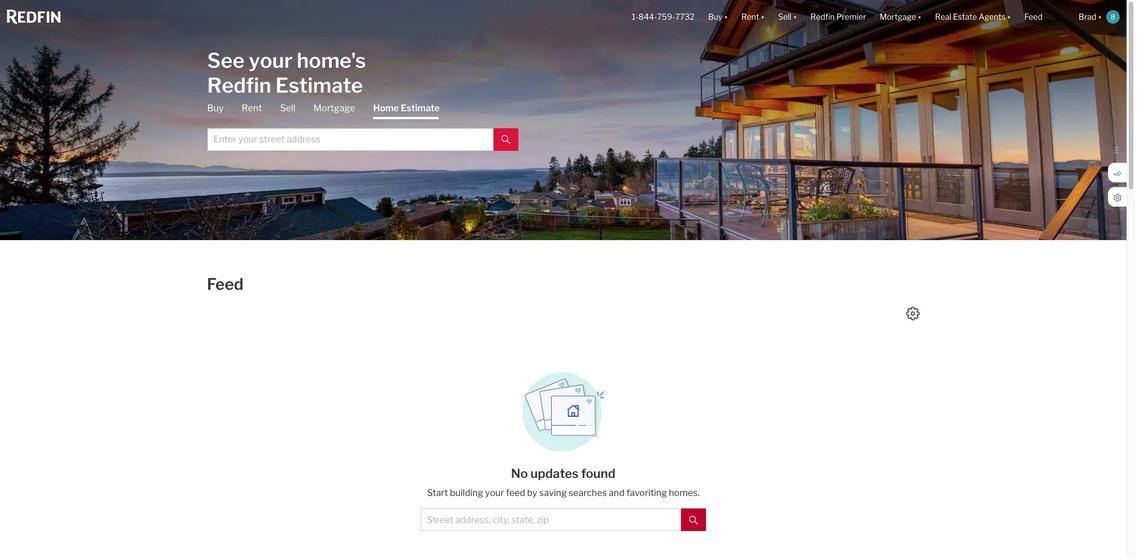 Task type: describe. For each thing, give the bounding box(es) containing it.
brad ▾
[[1079, 12, 1102, 22]]

no
[[511, 467, 528, 481]]

▾ for buy ▾
[[725, 12, 728, 22]]

sell for sell ▾
[[778, 12, 792, 22]]

rent ▾ button
[[735, 0, 772, 34]]

searches
[[569, 488, 607, 499]]

redfin premier
[[811, 12, 867, 22]]

feed
[[506, 488, 525, 499]]

rent link
[[242, 102, 262, 115]]

submit search image for enter your street address search box
[[501, 135, 510, 144]]

redfin inside see your home's redfin estimate
[[207, 73, 271, 98]]

buy ▾ button
[[702, 0, 735, 34]]

building
[[450, 488, 483, 499]]

buy for buy ▾
[[709, 12, 723, 22]]

home estimate link
[[373, 102, 440, 119]]

1 vertical spatial your
[[485, 488, 504, 499]]

redfin inside redfin premier "button"
[[811, 12, 835, 22]]

sell ▾
[[778, 12, 797, 22]]

rent ▾ button
[[742, 0, 765, 34]]

agents
[[979, 12, 1006, 22]]

homes.
[[669, 488, 700, 499]]

▾ for sell ▾
[[794, 12, 797, 22]]

rent for rent ▾
[[742, 12, 760, 22]]

found
[[582, 467, 616, 481]]

feed button
[[1018, 0, 1073, 34]]

759-
[[657, 12, 676, 22]]

your inside see your home's redfin estimate
[[249, 48, 293, 73]]

7732
[[676, 12, 695, 22]]

see your home's redfin estimate
[[207, 48, 366, 98]]

premier
[[837, 12, 867, 22]]

user photo image
[[1107, 10, 1120, 24]]

updates
[[531, 467, 579, 481]]

home's
[[297, 48, 366, 73]]

Street address, city, state, zip search field
[[421, 509, 681, 532]]



Task type: vqa. For each thing, say whether or not it's contained in the screenshot.
the Redfin Premier
yes



Task type: locate. For each thing, give the bounding box(es) containing it.
▾ right rent ▾
[[794, 12, 797, 22]]

1-844-759-7732
[[632, 12, 695, 22]]

▾ left rent ▾
[[725, 12, 728, 22]]

tab list
[[207, 102, 518, 151]]

home estimate
[[373, 103, 440, 113]]

real estate agents ▾
[[936, 12, 1011, 22]]

▾ inside mortgage ▾ dropdown button
[[918, 12, 922, 22]]

▾ for mortgage ▾
[[918, 12, 922, 22]]

rent inside dropdown button
[[742, 12, 760, 22]]

real
[[936, 12, 952, 22]]

▾ left real
[[918, 12, 922, 22]]

estimate right home
[[401, 103, 440, 113]]

▾ inside buy ▾ dropdown button
[[725, 12, 728, 22]]

▾ right agents
[[1008, 12, 1011, 22]]

1 horizontal spatial estimate
[[401, 103, 440, 113]]

0 horizontal spatial rent
[[242, 103, 262, 113]]

0 horizontal spatial your
[[249, 48, 293, 73]]

buy ▾
[[709, 12, 728, 22]]

0 horizontal spatial redfin
[[207, 73, 271, 98]]

1 vertical spatial submit search image
[[689, 516, 698, 525]]

▾ left sell ▾
[[761, 12, 765, 22]]

no updates found
[[511, 467, 616, 481]]

0 vertical spatial your
[[249, 48, 293, 73]]

mortgage ▾
[[880, 12, 922, 22]]

0 vertical spatial rent
[[742, 12, 760, 22]]

0 vertical spatial buy
[[709, 12, 723, 22]]

0 vertical spatial redfin
[[811, 12, 835, 22]]

0 vertical spatial mortgage
[[880, 12, 917, 22]]

▾ inside rent ▾ dropdown button
[[761, 12, 765, 22]]

start
[[427, 488, 448, 499]]

home
[[373, 103, 399, 113]]

rent
[[742, 12, 760, 22], [242, 103, 262, 113]]

buy right the '7732'
[[709, 12, 723, 22]]

estimate up mortgage link
[[276, 73, 363, 98]]

0 horizontal spatial submit search image
[[501, 135, 510, 144]]

redfin premier button
[[804, 0, 873, 34]]

submit search image
[[501, 135, 510, 144], [689, 516, 698, 525]]

real estate agents ▾ link
[[936, 0, 1011, 34]]

sell ▾ button
[[772, 0, 804, 34]]

0 vertical spatial submit search image
[[501, 135, 510, 144]]

buy left rent link
[[207, 103, 224, 113]]

see
[[207, 48, 245, 73]]

0 horizontal spatial mortgage
[[314, 103, 355, 113]]

submit search image for street address, city, state, zip search field
[[689, 516, 698, 525]]

1-
[[632, 12, 639, 22]]

mortgage ▾ button
[[873, 0, 929, 34]]

mortgage link
[[314, 102, 355, 115]]

mortgage left real
[[880, 12, 917, 22]]

rent for rent
[[242, 103, 262, 113]]

0 horizontal spatial sell
[[280, 103, 296, 113]]

mortgage for mortgage ▾
[[880, 12, 917, 22]]

▾ right the brad
[[1099, 12, 1102, 22]]

brad
[[1079, 12, 1097, 22]]

by
[[527, 488, 538, 499]]

▾ inside real estate agents ▾ link
[[1008, 12, 1011, 22]]

rent left sell link
[[242, 103, 262, 113]]

0 horizontal spatial feed
[[207, 275, 244, 294]]

your
[[249, 48, 293, 73], [485, 488, 504, 499]]

1 horizontal spatial buy
[[709, 12, 723, 22]]

0 horizontal spatial buy
[[207, 103, 224, 113]]

mortgage for mortgage
[[314, 103, 355, 113]]

1 vertical spatial estimate
[[401, 103, 440, 113]]

▾ inside sell ▾ dropdown button
[[794, 12, 797, 22]]

redfin up rent link
[[207, 73, 271, 98]]

6 ▾ from the left
[[1099, 12, 1102, 22]]

sell link
[[280, 102, 296, 115]]

mortgage inside mortgage ▾ dropdown button
[[880, 12, 917, 22]]

estimate inside see your home's redfin estimate
[[276, 73, 363, 98]]

and
[[609, 488, 625, 499]]

1 horizontal spatial mortgage
[[880, 12, 917, 22]]

your left feed
[[485, 488, 504, 499]]

0 horizontal spatial estimate
[[276, 73, 363, 98]]

mortgage up enter your street address search box
[[314, 103, 355, 113]]

sell for sell
[[280, 103, 296, 113]]

1 vertical spatial sell
[[280, 103, 296, 113]]

▾ for rent ▾
[[761, 12, 765, 22]]

Enter your street address search field
[[207, 128, 493, 151]]

redfin
[[811, 12, 835, 22], [207, 73, 271, 98]]

mortgage
[[880, 12, 917, 22], [314, 103, 355, 113]]

estimate
[[276, 73, 363, 98], [401, 103, 440, 113]]

sell ▾ button
[[778, 0, 797, 34]]

1 vertical spatial redfin
[[207, 73, 271, 98]]

1 vertical spatial feed
[[207, 275, 244, 294]]

0 vertical spatial feed
[[1025, 12, 1043, 22]]

0 vertical spatial sell
[[778, 12, 792, 22]]

real estate agents ▾ button
[[929, 0, 1018, 34]]

1 ▾ from the left
[[725, 12, 728, 22]]

estate
[[954, 12, 978, 22]]

favoriting
[[627, 488, 667, 499]]

buy for buy
[[207, 103, 224, 113]]

redfin left premier
[[811, 12, 835, 22]]

1 horizontal spatial feed
[[1025, 12, 1043, 22]]

rent right buy ▾
[[742, 12, 760, 22]]

start building your feed by saving searches and favoriting homes.
[[427, 488, 700, 499]]

your right see
[[249, 48, 293, 73]]

buy
[[709, 12, 723, 22], [207, 103, 224, 113]]

tab list containing buy
[[207, 102, 518, 151]]

sell right rent ▾
[[778, 12, 792, 22]]

sell down see your home's redfin estimate
[[280, 103, 296, 113]]

1 vertical spatial buy
[[207, 103, 224, 113]]

rent ▾
[[742, 12, 765, 22]]

5 ▾ from the left
[[1008, 12, 1011, 22]]

3 ▾ from the left
[[794, 12, 797, 22]]

1 vertical spatial mortgage
[[314, 103, 355, 113]]

saving
[[540, 488, 567, 499]]

feed inside button
[[1025, 12, 1043, 22]]

1 horizontal spatial redfin
[[811, 12, 835, 22]]

sell inside dropdown button
[[778, 12, 792, 22]]

mortgage ▾ button
[[880, 0, 922, 34]]

1 horizontal spatial your
[[485, 488, 504, 499]]

feed
[[1025, 12, 1043, 22], [207, 275, 244, 294]]

4 ▾ from the left
[[918, 12, 922, 22]]

1 horizontal spatial submit search image
[[689, 516, 698, 525]]

▾
[[725, 12, 728, 22], [761, 12, 765, 22], [794, 12, 797, 22], [918, 12, 922, 22], [1008, 12, 1011, 22], [1099, 12, 1102, 22]]

1-844-759-7732 link
[[632, 12, 695, 22]]

2 ▾ from the left
[[761, 12, 765, 22]]

1 vertical spatial rent
[[242, 103, 262, 113]]

844-
[[639, 12, 657, 22]]

1 horizontal spatial rent
[[742, 12, 760, 22]]

sell
[[778, 12, 792, 22], [280, 103, 296, 113]]

1 horizontal spatial sell
[[778, 12, 792, 22]]

buy link
[[207, 102, 224, 115]]

buy inside buy ▾ dropdown button
[[709, 12, 723, 22]]

buy ▾ button
[[709, 0, 728, 34]]

0 vertical spatial estimate
[[276, 73, 363, 98]]

▾ for brad ▾
[[1099, 12, 1102, 22]]



